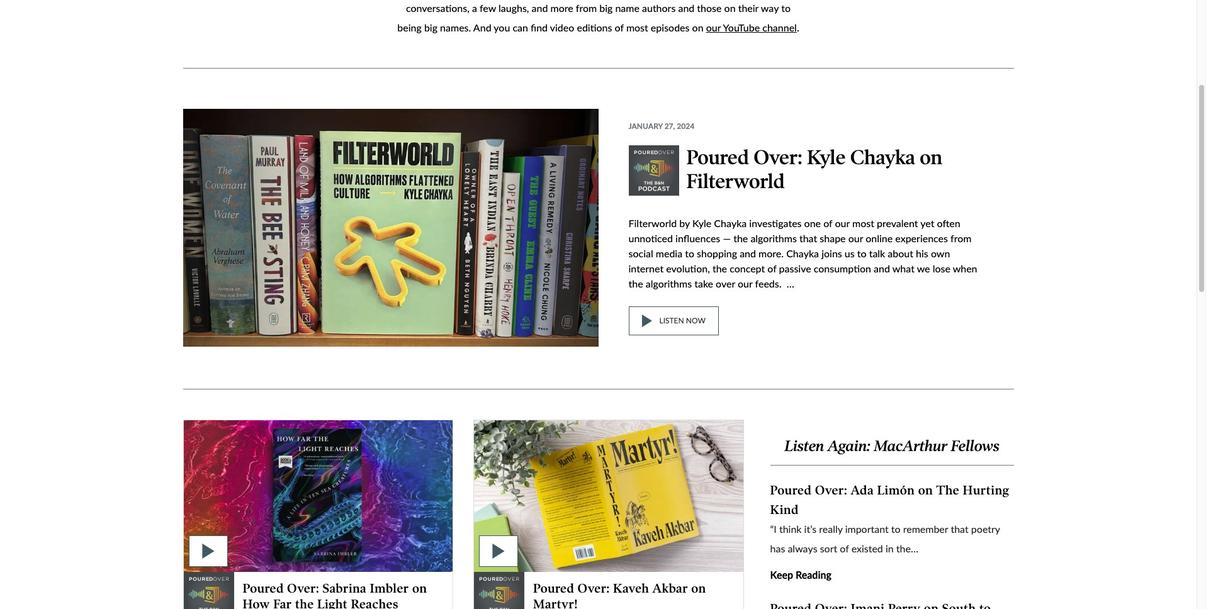 Task type: locate. For each thing, give the bounding box(es) containing it.
2 vertical spatial of
[[840, 543, 849, 555]]

prevalent
[[877, 217, 918, 229]]

over: inside poured over: sabrina imbler on how far the light reaches
[[287, 581, 319, 596]]

0 vertical spatial kyle
[[807, 146, 846, 170]]

1 vertical spatial that
[[951, 523, 969, 535]]

barnes & noble podcast image left how
[[183, 572, 234, 609]]

really
[[819, 523, 843, 535]]

0 horizontal spatial kyle
[[692, 217, 711, 229]]

listen for listen again: macarthur fellows
[[784, 437, 824, 455]]

youtube
[[723, 22, 760, 33]]

to right us
[[857, 248, 866, 260]]

reaches
[[351, 597, 398, 609]]

existed
[[851, 543, 883, 555]]

2 vertical spatial chayka
[[786, 248, 819, 260]]

0 vertical spatial and
[[740, 248, 756, 260]]

sort
[[820, 543, 837, 555]]

algorithms
[[751, 232, 797, 244], [646, 278, 692, 290]]

take
[[694, 278, 713, 290]]

over:
[[754, 146, 802, 170], [815, 483, 847, 498], [287, 581, 319, 596], [578, 581, 610, 596]]

poured up martyr!
[[533, 581, 574, 596]]

kyle
[[807, 146, 846, 170], [692, 217, 711, 229]]

kyle for by
[[692, 217, 711, 229]]

1 vertical spatial filterworld
[[629, 217, 677, 229]]

algorithms down "investigates"
[[751, 232, 797, 244]]

to up in
[[891, 523, 900, 535]]

poured over: kaveh akbar on martyr!
[[533, 581, 706, 609]]

listen
[[659, 316, 684, 326], [784, 437, 824, 455]]

we
[[917, 263, 930, 275]]

social
[[629, 248, 653, 260]]

barnes & noble podcast image inside poured over: kaveh akbar on martyr! link
[[474, 572, 524, 609]]

channel
[[762, 22, 797, 33]]

poured up kind
[[770, 483, 812, 498]]

feeds.  …
[[755, 278, 794, 290]]

now
[[686, 316, 706, 326]]

poured
[[686, 146, 749, 170], [770, 483, 812, 498], [243, 581, 284, 596], [533, 581, 574, 596]]

poured over: sabrina imbler on how far the light reaches link
[[183, 420, 453, 609]]

martyr!
[[533, 597, 578, 609]]

1 horizontal spatial algorithms
[[751, 232, 797, 244]]

evolution,
[[666, 263, 710, 275]]

limón
[[877, 483, 915, 498]]

of inside poured over: ada limón on the hurting kind "i think it's really important to remember that poetry has always sort of existed in the…
[[840, 543, 849, 555]]

over: inside poured over: ada limón on the hurting kind "i think it's really important to remember that poetry has always sort of existed in the…
[[815, 483, 847, 498]]

that
[[799, 232, 817, 244], [951, 523, 969, 535]]

keep
[[770, 569, 793, 581]]

algorithms down evolution,
[[646, 278, 692, 290]]

0 horizontal spatial barnes & noble podcast image
[[183, 572, 234, 609]]

kyle inside poured over: kyle chayka on filterworld
[[807, 146, 846, 170]]

kyle inside filterworld by kyle chayka investigates one of our most prevalent yet often unnoticed influences — the algorithms that shape our online experiences from social media to shopping and more. chayka joins us to talk about his own internet evolution, the concept of passive consumption and what we lose when the algorithms take over our feeds.  …
[[692, 217, 711, 229]]

2 horizontal spatial of
[[840, 543, 849, 555]]

and
[[740, 248, 756, 260], [874, 263, 890, 275]]

on
[[920, 146, 942, 170], [918, 483, 933, 498], [412, 581, 427, 596], [691, 581, 706, 596]]

filterworld
[[686, 170, 785, 193], [629, 217, 677, 229]]

remember
[[903, 523, 948, 535]]

far
[[273, 597, 292, 609]]

barnes & noble podcast image left martyr!
[[474, 572, 524, 609]]

ada
[[851, 483, 874, 498]]

0 vertical spatial chayka
[[850, 146, 915, 170]]

online
[[866, 232, 893, 244]]

1 vertical spatial listen
[[784, 437, 824, 455]]

on inside poured over: kyle chayka on filterworld
[[920, 146, 942, 170]]

barnes & noble podcast image down "january 27, 2024"
[[629, 146, 679, 196]]

of down the more.
[[767, 263, 776, 275]]

"i
[[770, 523, 777, 535]]

filterworld up —
[[686, 170, 785, 193]]

the
[[733, 232, 748, 244], [712, 263, 727, 275], [629, 278, 643, 290], [295, 597, 314, 609]]

.
[[797, 22, 799, 33]]

barnes & noble podcast image for poured over: sabrina imbler on how far the light reaches
[[183, 572, 234, 609]]

poured inside poured over: kaveh akbar on martyr!
[[533, 581, 574, 596]]

0 vertical spatial algorithms
[[751, 232, 797, 244]]

poured down 2024
[[686, 146, 749, 170]]

barnes & noble podcast image inside 'poured over: sabrina imbler on how far the light reaches' link
[[183, 572, 234, 609]]

media
[[656, 248, 682, 260]]

january 27, 2024
[[629, 121, 694, 131]]

0 horizontal spatial and
[[740, 248, 756, 260]]

barnes & noble podcast image inside poured over: kyle chayka on filterworld link
[[629, 146, 679, 196]]

lose
[[933, 263, 950, 275]]

of right the one on the top
[[823, 217, 832, 229]]

to up evolution,
[[685, 248, 694, 260]]

and down talk at the right top
[[874, 263, 890, 275]]

poured over: kyle chayka on filterworld link
[[629, 146, 984, 201]]

0 vertical spatial of
[[823, 217, 832, 229]]

filterworld up unnoticed
[[629, 217, 677, 229]]

poured inside poured over: ada limón on the hurting kind "i think it's really important to remember that poetry has always sort of existed in the…
[[770, 483, 812, 498]]

over: for kyle
[[754, 146, 802, 170]]

poured up how
[[243, 581, 284, 596]]

the
[[936, 483, 959, 498]]

what
[[892, 263, 915, 275]]

filterworld by kyle chayka investigates one of our most prevalent yet often unnoticed influences — the algorithms that shape our online experiences from social media to shopping and more. chayka joins us to talk about his own internet evolution, the concept of passive consumption and what we lose when the algorithms take over our feeds.  …
[[629, 217, 977, 290]]

and up concept
[[740, 248, 756, 260]]

that inside filterworld by kyle chayka investigates one of our most prevalent yet often unnoticed influences — the algorithms that shape our online experiences from social media to shopping and more. chayka joins us to talk about his own internet evolution, the concept of passive consumption and what we lose when the algorithms take over our feeds.  …
[[799, 232, 817, 244]]

listen left now
[[659, 316, 684, 326]]

our youtube channel .
[[706, 22, 799, 33]]

joins
[[822, 248, 842, 260]]

chayka for investigates
[[714, 217, 747, 229]]

keep reading
[[770, 569, 831, 581]]

over
[[716, 278, 735, 290]]

the right far
[[295, 597, 314, 609]]

on inside poured over: sabrina imbler on how far the light reaches
[[412, 581, 427, 596]]

reading
[[796, 569, 831, 581]]

1 vertical spatial kyle
[[692, 217, 711, 229]]

over: inside poured over: kyle chayka on filterworld
[[754, 146, 802, 170]]

1 horizontal spatial barnes & noble podcast image
[[474, 572, 524, 609]]

over: inside poured over: kaveh akbar on martyr!
[[578, 581, 610, 596]]

akbar
[[652, 581, 688, 596]]

1 horizontal spatial that
[[951, 523, 969, 535]]

poured for poured over: ada limón on the hurting kind "i think it's really important to remember that poetry has always sort of existed in the…
[[770, 483, 812, 498]]

to
[[685, 248, 694, 260], [857, 248, 866, 260], [891, 523, 900, 535]]

more.
[[759, 248, 784, 260]]

of right sort
[[840, 543, 849, 555]]

0 vertical spatial filterworld
[[686, 170, 785, 193]]

0 vertical spatial listen
[[659, 316, 684, 326]]

0 vertical spatial that
[[799, 232, 817, 244]]

1 vertical spatial chayka
[[714, 217, 747, 229]]

over: for ada
[[815, 483, 847, 498]]

2 horizontal spatial to
[[891, 523, 900, 535]]

our
[[706, 22, 721, 33], [835, 217, 850, 229], [848, 232, 863, 244], [738, 278, 753, 290]]

0 horizontal spatial chayka
[[714, 217, 747, 229]]

by
[[679, 217, 690, 229]]

poured inside poured over: kyle chayka on filterworld
[[686, 146, 749, 170]]

1 vertical spatial algorithms
[[646, 278, 692, 290]]

of
[[823, 217, 832, 229], [767, 263, 776, 275], [840, 543, 849, 555]]

0 horizontal spatial listen
[[659, 316, 684, 326]]

chayka
[[850, 146, 915, 170], [714, 217, 747, 229], [786, 248, 819, 260]]

poured inside poured over: sabrina imbler on how far the light reaches
[[243, 581, 284, 596]]

again:
[[828, 437, 870, 455]]

listen again: macarthur fellows
[[784, 437, 999, 455]]

listen left again:
[[784, 437, 824, 455]]

0 horizontal spatial that
[[799, 232, 817, 244]]

on inside poured over: ada limón on the hurting kind "i think it's really important to remember that poetry has always sort of existed in the…
[[918, 483, 933, 498]]

that down the one on the top
[[799, 232, 817, 244]]

2 horizontal spatial barnes & noble podcast image
[[629, 146, 679, 196]]

macarthur
[[874, 437, 947, 455]]

kind
[[770, 502, 799, 518]]

on inside poured over: kaveh akbar on martyr!
[[691, 581, 706, 596]]

1 horizontal spatial kyle
[[807, 146, 846, 170]]

1 vertical spatial of
[[767, 263, 776, 275]]

that left poetry
[[951, 523, 969, 535]]

1 horizontal spatial listen
[[784, 437, 824, 455]]

barnes & noble podcast image
[[629, 146, 679, 196], [183, 572, 234, 609], [474, 572, 524, 609]]

shopping
[[697, 248, 737, 260]]

kaveh
[[613, 581, 649, 596]]

1 horizontal spatial and
[[874, 263, 890, 275]]

1 horizontal spatial filterworld
[[686, 170, 785, 193]]

the down shopping on the right top of page
[[712, 263, 727, 275]]

0 horizontal spatial of
[[767, 263, 776, 275]]

chayka inside poured over: kyle chayka on filterworld
[[850, 146, 915, 170]]

0 horizontal spatial filterworld
[[629, 217, 677, 229]]

2 horizontal spatial chayka
[[850, 146, 915, 170]]



Task type: vqa. For each thing, say whether or not it's contained in the screenshot.
'WINNER)'
no



Task type: describe. For each thing, give the bounding box(es) containing it.
on for akbar
[[691, 581, 706, 596]]

fellows
[[951, 437, 999, 455]]

has
[[770, 543, 785, 555]]

january
[[629, 121, 663, 131]]

from
[[951, 232, 971, 244]]

1 horizontal spatial chayka
[[786, 248, 819, 260]]

about
[[888, 248, 913, 260]]

2024
[[677, 121, 694, 131]]

often
[[937, 217, 960, 229]]

our youtube channel link
[[706, 22, 797, 33]]

poured for poured over: sabrina imbler on how far the light reaches
[[243, 581, 284, 596]]

over: for kaveh
[[578, 581, 610, 596]]

listen now link
[[629, 307, 719, 336]]

0 horizontal spatial to
[[685, 248, 694, 260]]

the inside poured over: sabrina imbler on how far the light reaches
[[295, 597, 314, 609]]

one
[[804, 217, 821, 229]]

experiences
[[895, 232, 948, 244]]

his
[[916, 248, 928, 260]]

poured over: kyle chayka on filterworld
[[686, 146, 942, 193]]

passive
[[779, 263, 811, 275]]

yet
[[920, 217, 934, 229]]

to inside poured over: ada limón on the hurting kind "i think it's really important to remember that poetry has always sort of existed in the…
[[891, 523, 900, 535]]

27,
[[664, 121, 675, 131]]

over: for sabrina
[[287, 581, 319, 596]]

it's
[[804, 523, 816, 535]]

poured for poured over: kaveh akbar on martyr!
[[533, 581, 574, 596]]

keep reading link
[[770, 569, 831, 581]]

talk
[[869, 248, 885, 260]]

in
[[886, 543, 894, 555]]

concept
[[730, 263, 765, 275]]

listen for listen now
[[659, 316, 684, 326]]

influences
[[675, 232, 720, 244]]

hurting
[[963, 483, 1009, 498]]

us
[[845, 248, 855, 260]]

—
[[723, 232, 731, 244]]

when
[[953, 263, 977, 275]]

poured over: ada limón on the hurting kind "i think it's really important to remember that poetry has always sort of existed in the…
[[770, 483, 1009, 555]]

filterworld inside poured over: kyle chayka on filterworld
[[686, 170, 785, 193]]

important
[[845, 523, 889, 535]]

on for limón
[[918, 483, 933, 498]]

our up us
[[848, 232, 863, 244]]

consumption
[[814, 263, 871, 275]]

the down "internet"
[[629, 278, 643, 290]]

our up shape
[[835, 217, 850, 229]]

poured over: sabrina imbler on how far the light reaches
[[243, 581, 427, 609]]

our down concept
[[738, 278, 753, 290]]

on for imbler
[[412, 581, 427, 596]]

filterworld inside filterworld by kyle chayka investigates one of our most prevalent yet often unnoticed influences — the algorithms that shape our online experiences from social media to shopping and more. chayka joins us to talk about his own internet evolution, the concept of passive consumption and what we lose when the algorithms take over our feeds.  …
[[629, 217, 677, 229]]

chayka for on
[[850, 146, 915, 170]]

shape
[[820, 232, 846, 244]]

imbler
[[370, 581, 409, 596]]

kyle for over:
[[807, 146, 846, 170]]

poetry
[[971, 523, 1000, 535]]

barnes & noble podcast image for poured over: kaveh akbar on martyr!
[[474, 572, 524, 609]]

0 horizontal spatial algorithms
[[646, 278, 692, 290]]

poured over: kaveh akbar on martyr! link
[[474, 420, 743, 609]]

1 vertical spatial and
[[874, 263, 890, 275]]

investigates
[[749, 217, 802, 229]]

sabrina
[[323, 581, 366, 596]]

the right —
[[733, 232, 748, 244]]

how
[[243, 597, 270, 609]]

think
[[779, 523, 802, 535]]

our left youtube
[[706, 22, 721, 33]]

poured for poured over: kyle chayka on filterworld
[[686, 146, 749, 170]]

on for chayka
[[920, 146, 942, 170]]

always
[[788, 543, 817, 555]]

most
[[852, 217, 874, 229]]

poured over: ada limón on the hurting kind link
[[770, 483, 1009, 518]]

1 horizontal spatial of
[[823, 217, 832, 229]]

listen now
[[659, 316, 706, 326]]

internet
[[629, 263, 664, 275]]

unnoticed
[[629, 232, 673, 244]]

that inside poured over: ada limón on the hurting kind "i think it's really important to remember that poetry has always sort of existed in the…
[[951, 523, 969, 535]]

light
[[317, 597, 348, 609]]

the…
[[896, 543, 918, 555]]

own
[[931, 248, 950, 260]]

1 horizontal spatial to
[[857, 248, 866, 260]]



